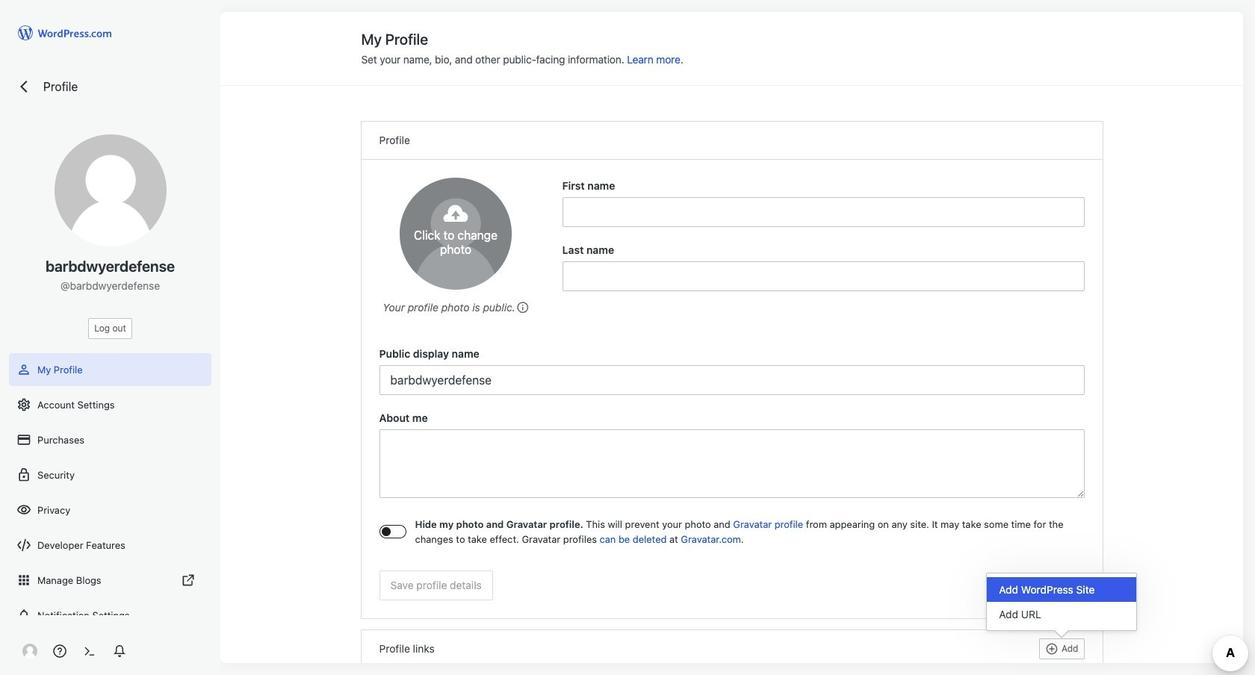 Task type: describe. For each thing, give the bounding box(es) containing it.
person image
[[16, 362, 31, 377]]

2 horizontal spatial barbdwyerdefense image
[[400, 178, 512, 290]]

notifications image
[[16, 608, 31, 623]]

settings image
[[16, 397, 31, 412]]



Task type: vqa. For each thing, say whether or not it's contained in the screenshot.
tooltip
yes



Task type: locate. For each thing, give the bounding box(es) containing it.
visibility image
[[16, 503, 31, 518]]

more information image
[[515, 301, 529, 314]]

barbdwyerdefense image
[[54, 134, 166, 247], [400, 178, 512, 290], [22, 644, 37, 659]]

tooltip
[[986, 573, 1137, 639]]

0 horizontal spatial barbdwyerdefense image
[[22, 644, 37, 659]]

lock image
[[16, 468, 31, 483]]

main content
[[343, 12, 1120, 675]]

menu
[[987, 574, 1136, 630]]

None text field
[[379, 365, 1084, 395], [379, 430, 1084, 498], [379, 365, 1084, 395], [379, 430, 1084, 498]]

credit_card image
[[16, 433, 31, 447]]

group
[[562, 178, 1084, 227], [562, 242, 1084, 291], [379, 346, 1084, 395], [379, 410, 1084, 503]]

1 horizontal spatial barbdwyerdefense image
[[54, 134, 166, 247]]

apps image
[[16, 573, 31, 588]]

None text field
[[562, 197, 1084, 227], [562, 261, 1084, 291], [562, 197, 1084, 227], [562, 261, 1084, 291]]



